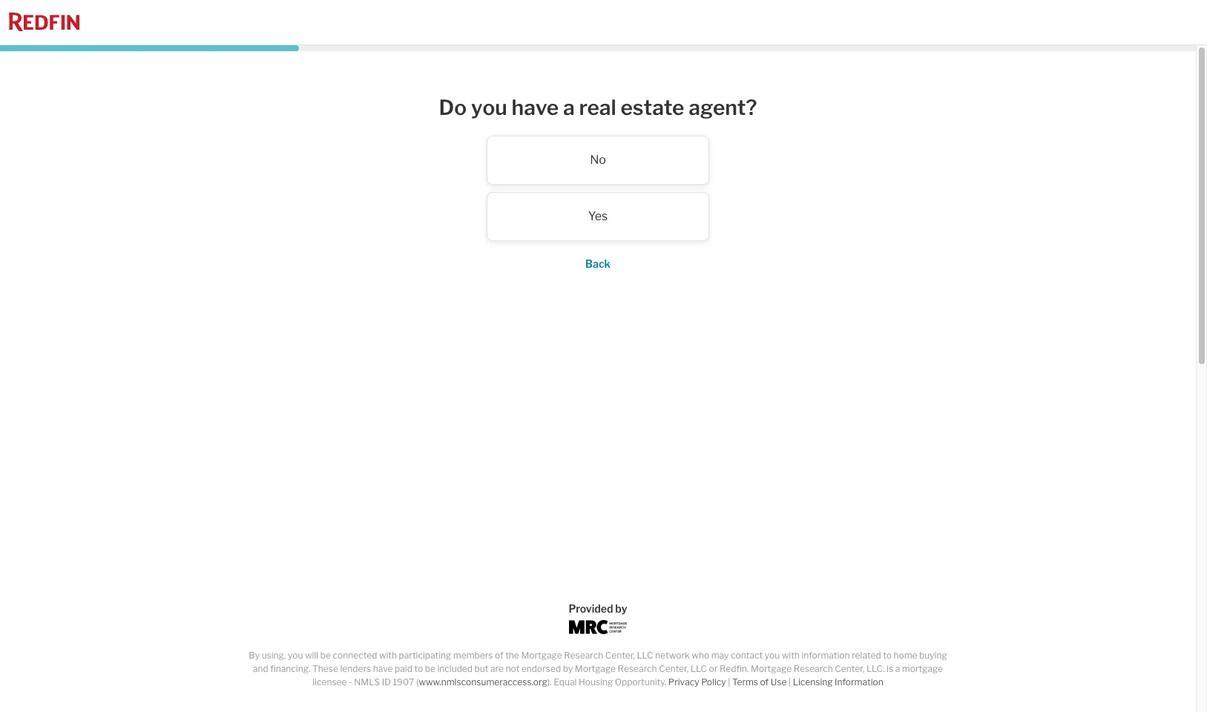 Task type: locate. For each thing, give the bounding box(es) containing it.
0 horizontal spatial be
[[320, 650, 331, 661]]

provided by
[[569, 603, 628, 615]]

2 horizontal spatial you
[[765, 650, 780, 661]]

research up opportunity.
[[618, 663, 657, 675]]

a inside by using, you will be connected with participating members of the mortgage research center, llc network who may contact you with information related to home buying and financing. these lenders have paid to be included but are not endorsed by mortgage research center, llc or redfin. mortgage research center, llc. is a mortgage licensee - nmls id 1907 (
[[895, 663, 900, 675]]

yes
[[588, 209, 608, 223]]

research
[[564, 650, 603, 661], [618, 663, 657, 675], [794, 663, 833, 675]]

home
[[894, 650, 918, 661]]

of inside by using, you will be connected with participating members of the mortgage research center, llc network who may contact you with information related to home buying and financing. these lenders have paid to be included but are not endorsed by mortgage research center, llc or redfin. mortgage research center, llc. is a mortgage licensee - nmls id 1907 (
[[495, 650, 504, 661]]

endorsed
[[522, 663, 561, 675]]

1 horizontal spatial have
[[512, 95, 559, 120]]

licensee
[[313, 677, 347, 688]]

have up id
[[373, 663, 393, 675]]

llc.
[[867, 663, 885, 675]]

lenders
[[340, 663, 371, 675]]

do
[[439, 95, 467, 120]]

1 horizontal spatial |
[[789, 677, 791, 688]]

1 vertical spatial llc
[[691, 663, 707, 675]]

provided
[[569, 603, 613, 615]]

real
[[579, 95, 616, 120]]

by using, you will be connected with participating members of the mortgage research center, llc network who may contact you with information related to home buying and financing. these lenders have paid to be included but are not endorsed by mortgage research center, llc or redfin. mortgage research center, llc. is a mortgage licensee - nmls id 1907 (
[[249, 650, 947, 688]]

llc up opportunity.
[[637, 650, 653, 661]]

|
[[728, 677, 731, 688], [789, 677, 791, 688]]

to up is
[[883, 650, 892, 661]]

who
[[692, 650, 710, 661]]

to
[[883, 650, 892, 661], [414, 663, 423, 675]]

| right use on the right bottom of page
[[789, 677, 791, 688]]

is
[[887, 663, 894, 675]]

0 horizontal spatial with
[[379, 650, 397, 661]]

may
[[711, 650, 729, 661]]

do you have a real estate agent?
[[439, 95, 757, 120]]

housing
[[579, 677, 613, 688]]

0 horizontal spatial you
[[288, 650, 303, 661]]

mortgage up housing
[[575, 663, 616, 675]]

by up "equal"
[[563, 663, 573, 675]]

by
[[615, 603, 628, 615], [563, 663, 573, 675]]

you right the contact
[[765, 650, 780, 661]]

of left use on the right bottom of page
[[760, 677, 769, 688]]

are
[[491, 663, 504, 675]]

you
[[471, 95, 507, 120], [288, 650, 303, 661], [765, 650, 780, 661]]

licensing
[[793, 677, 833, 688]]

1 horizontal spatial a
[[895, 663, 900, 675]]

mortgage research center image
[[569, 620, 627, 635]]

1 with from the left
[[379, 650, 397, 661]]

or
[[709, 663, 718, 675]]

0 horizontal spatial of
[[495, 650, 504, 661]]

with up paid
[[379, 650, 397, 661]]

buying
[[920, 650, 947, 661]]

1 horizontal spatial with
[[782, 650, 800, 661]]

a
[[563, 95, 575, 120], [895, 663, 900, 675]]

research up housing
[[564, 650, 603, 661]]

use
[[771, 677, 787, 688]]

0 vertical spatial llc
[[637, 650, 653, 661]]

2 horizontal spatial mortgage
[[751, 663, 792, 675]]

of
[[495, 650, 504, 661], [760, 677, 769, 688]]

llc up privacy policy link in the bottom of the page
[[691, 663, 707, 675]]

id
[[382, 677, 391, 688]]

mortgage
[[902, 663, 943, 675]]

of for members
[[495, 650, 504, 661]]

2 | from the left
[[789, 677, 791, 688]]

1 vertical spatial by
[[563, 663, 573, 675]]

1 vertical spatial of
[[760, 677, 769, 688]]

licensing information link
[[793, 677, 884, 688]]

| down redfin.
[[728, 677, 731, 688]]

these
[[312, 663, 338, 675]]

llc
[[637, 650, 653, 661], [691, 663, 707, 675]]

and
[[253, 663, 268, 675]]

0 horizontal spatial by
[[563, 663, 573, 675]]

be
[[320, 650, 331, 661], [425, 663, 436, 675]]

0 vertical spatial of
[[495, 650, 504, 661]]

1 vertical spatial a
[[895, 663, 900, 675]]

will
[[305, 650, 319, 661]]

center, up opportunity.
[[605, 650, 635, 661]]

with
[[379, 650, 397, 661], [782, 650, 800, 661]]

related
[[852, 650, 881, 661]]

with up use on the right bottom of page
[[782, 650, 800, 661]]

a right is
[[895, 663, 900, 675]]

research up licensing
[[794, 663, 833, 675]]

a left real
[[563, 95, 575, 120]]

information
[[802, 650, 850, 661]]

be up these
[[320, 650, 331, 661]]

network
[[655, 650, 690, 661]]

1 horizontal spatial mortgage
[[575, 663, 616, 675]]

1 vertical spatial to
[[414, 663, 423, 675]]

0 horizontal spatial have
[[373, 663, 393, 675]]

1 horizontal spatial of
[[760, 677, 769, 688]]

1 horizontal spatial llc
[[691, 663, 707, 675]]

mortgage up use on the right bottom of page
[[751, 663, 792, 675]]

you up financing.
[[288, 650, 303, 661]]

1 horizontal spatial be
[[425, 663, 436, 675]]

connected
[[333, 650, 377, 661]]

0 horizontal spatial a
[[563, 95, 575, 120]]

1 horizontal spatial research
[[618, 663, 657, 675]]

privacy
[[669, 677, 700, 688]]

1 vertical spatial have
[[373, 663, 393, 675]]

information
[[835, 677, 884, 688]]

0 vertical spatial to
[[883, 650, 892, 661]]

center, up information
[[835, 663, 865, 675]]

mortgage
[[521, 650, 562, 661], [575, 663, 616, 675], [751, 663, 792, 675]]

you right do
[[471, 95, 507, 120]]

1 horizontal spatial you
[[471, 95, 507, 120]]

of left the
[[495, 650, 504, 661]]

0 horizontal spatial to
[[414, 663, 423, 675]]

center, down "network"
[[659, 663, 689, 675]]

have left real
[[512, 95, 559, 120]]

members
[[453, 650, 493, 661]]

0 horizontal spatial research
[[564, 650, 603, 661]]

to up '('
[[414, 663, 423, 675]]

0 horizontal spatial center,
[[605, 650, 635, 661]]

have
[[512, 95, 559, 120], [373, 663, 393, 675]]

0 horizontal spatial |
[[728, 677, 731, 688]]

be down participating
[[425, 663, 436, 675]]

opportunity.
[[615, 677, 667, 688]]

center,
[[605, 650, 635, 661], [659, 663, 689, 675], [835, 663, 865, 675]]

mortgage up endorsed
[[521, 650, 562, 661]]

www.nmlsconsumeraccess.org link
[[419, 677, 548, 688]]

by up mortgage research center image at bottom
[[615, 603, 628, 615]]

included
[[437, 663, 473, 675]]

1 horizontal spatial by
[[615, 603, 628, 615]]



Task type: vqa. For each thing, say whether or not it's contained in the screenshot.
'Center,'
yes



Task type: describe. For each thing, give the bounding box(es) containing it.
1 | from the left
[[728, 677, 731, 688]]

of for terms
[[760, 677, 769, 688]]

2 horizontal spatial center,
[[835, 663, 865, 675]]

0 vertical spatial by
[[615, 603, 628, 615]]

0 vertical spatial a
[[563, 95, 575, 120]]

but
[[475, 663, 489, 675]]

2 horizontal spatial research
[[794, 663, 833, 675]]

do you have a real estate agent? option group
[[301, 136, 895, 241]]

using,
[[262, 650, 286, 661]]

no
[[590, 153, 606, 167]]

www.nmlsconsumeraccess.org ). equal housing opportunity. privacy policy | terms of use | licensing information
[[419, 677, 884, 688]]

financing.
[[270, 663, 311, 675]]

contact
[[731, 650, 763, 661]]

-
[[349, 677, 352, 688]]

nmls
[[354, 677, 380, 688]]

www.nmlsconsumeraccess.org
[[419, 677, 548, 688]]

paid
[[395, 663, 413, 675]]

(
[[416, 677, 419, 688]]

1 horizontal spatial to
[[883, 650, 892, 661]]

terms of use link
[[732, 677, 787, 688]]

terms
[[732, 677, 758, 688]]

).
[[548, 677, 552, 688]]

2 with from the left
[[782, 650, 800, 661]]

estate agent?
[[621, 95, 757, 120]]

1 vertical spatial be
[[425, 663, 436, 675]]

not
[[506, 663, 520, 675]]

0 horizontal spatial mortgage
[[521, 650, 562, 661]]

participating
[[399, 650, 451, 661]]

0 vertical spatial have
[[512, 95, 559, 120]]

back button
[[586, 257, 611, 270]]

the
[[506, 650, 519, 661]]

0 horizontal spatial llc
[[637, 650, 653, 661]]

back
[[586, 257, 611, 270]]

equal
[[554, 677, 577, 688]]

privacy policy link
[[669, 677, 726, 688]]

1907
[[393, 677, 414, 688]]

redfin.
[[720, 663, 749, 675]]

policy
[[701, 677, 726, 688]]

0 vertical spatial be
[[320, 650, 331, 661]]

1 horizontal spatial center,
[[659, 663, 689, 675]]

have inside by using, you will be connected with participating members of the mortgage research center, llc network who may contact you with information related to home buying and financing. these lenders have paid to be included but are not endorsed by mortgage research center, llc or redfin. mortgage research center, llc. is a mortgage licensee - nmls id 1907 (
[[373, 663, 393, 675]]

by
[[249, 650, 260, 661]]

by inside by using, you will be connected with participating members of the mortgage research center, llc network who may contact you with information related to home buying and financing. these lenders have paid to be included but are not endorsed by mortgage research center, llc or redfin. mortgage research center, llc. is a mortgage licensee - nmls id 1907 (
[[563, 663, 573, 675]]



